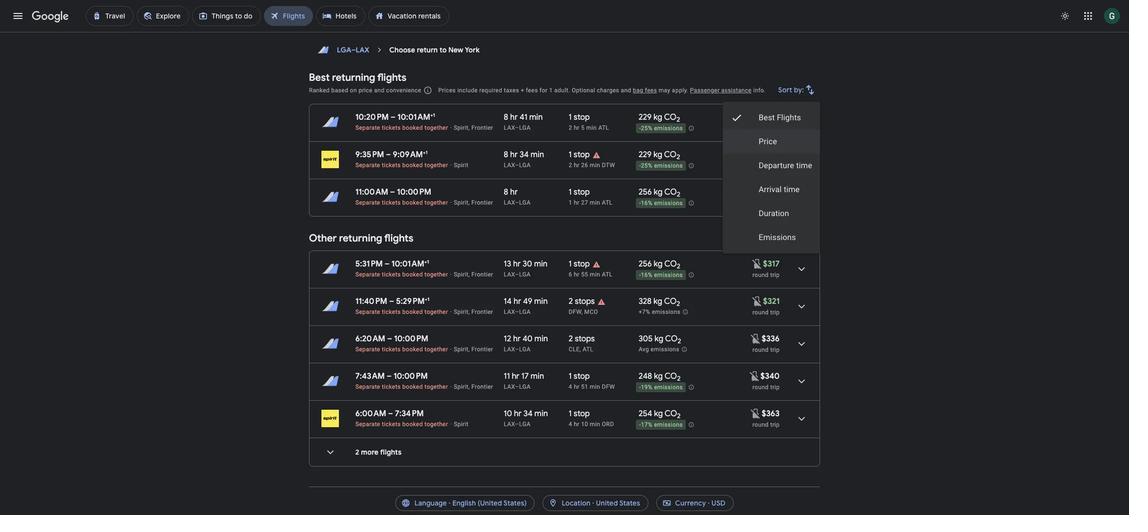 Task type: vqa. For each thing, say whether or not it's contained in the screenshot.
Co associated with 8 hr 34 min
yes



Task type: locate. For each thing, give the bounding box(es) containing it.
lga down 40 at the left bottom
[[519, 346, 531, 353]]

0 vertical spatial 4
[[569, 383, 572, 390]]

frontier left '8 hr lax – lga' on the left of page
[[472, 199, 493, 206]]

+ inside 9:35 pm – 9:09 am + 1
[[423, 149, 426, 156]]

6 separate from the top
[[355, 346, 380, 353]]

separate tickets booked together. this trip includes tickets from multiple airlines. missed connections may be protected by kiwi.com.. element down arrival time: 10:00 pm. text box
[[355, 346, 448, 353]]

fees
[[526, 87, 538, 94], [645, 87, 657, 94]]

flight details. leaves los angeles international airport at 6:00 am on wednesday, november 15 and arrives at laguardia airport at 7:34 pm on wednesday, november 15. image
[[790, 407, 814, 431]]

$336
[[762, 150, 780, 160], [762, 334, 780, 344]]

tickets down 'leaves los angeles international airport at 11:00 am on wednesday, november 15 and arrives at laguardia airport at 10:00 pm on wednesday, november 15.' 'element' at the top left of the page
[[382, 199, 401, 206]]

co for 8 hr
[[665, 187, 677, 197]]

atl right 27 in the right top of the page
[[602, 199, 613, 206]]

best inside radio item
[[759, 113, 775, 122]]

round down $363
[[753, 421, 769, 428]]

-16% emissions
[[639, 200, 683, 207], [639, 272, 683, 279]]

328
[[639, 297, 652, 307]]

this price for this flight doesn't include overhead bin access. if you need a carry-on bag, use the bags filter to update prices. image
[[751, 111, 763, 123], [750, 149, 762, 161], [749, 186, 761, 198], [751, 295, 763, 307]]

and right price
[[374, 87, 385, 94]]

co inside 254 kg co 2
[[665, 409, 677, 419]]

trip down $363
[[770, 421, 780, 428]]

booked down arrival time: 10:00 pm. text box
[[402, 346, 423, 353]]

round for 8 hr 41 min
[[753, 125, 769, 132]]

separate tickets booked together. this trip includes tickets from multiple airlines. missed connections may be protected by kiwi.com.. element down 7:34 pm
[[355, 421, 448, 428]]

41
[[520, 112, 528, 122]]

0 vertical spatial 16%
[[641, 200, 653, 207]]

avg
[[639, 346, 649, 353]]

hr inside 8 hr 41 min lax – lga
[[510, 112, 518, 122]]

8 tickets from the top
[[382, 421, 401, 428]]

2 spirit from the top
[[454, 421, 469, 428]]

learn more about ranking image
[[423, 86, 432, 95]]

– right the 5:31 pm
[[385, 259, 390, 269]]

10:00 pm for 7:43 am – 10:00 pm
[[394, 371, 428, 381]]

1 stop flight. element up 27 in the right top of the page
[[569, 187, 590, 199]]

booked for 7:43 am – 10:00 pm
[[402, 383, 423, 390]]

arrival time: 10:01 am on  thursday, november 16. text field down learn more about ranking 'icon'
[[398, 112, 435, 122]]

tickets down leaves los angeles international airport at 6:20 am on wednesday, november 15 and arrives at laguardia airport at 10:00 pm on wednesday, november 15. element in the bottom left of the page
[[382, 346, 401, 353]]

1 vertical spatial 8
[[504, 150, 508, 160]]

1 vertical spatial 25%
[[641, 162, 653, 169]]

0 vertical spatial 34
[[520, 150, 529, 160]]

305 kg co 2
[[639, 334, 681, 346]]

6 - from the top
[[639, 421, 641, 428]]

hr inside layover (1 of 1) is a 6 hr 55 min overnight layover at hartsfield-jackson atlanta international airport in atlanta. element
[[574, 271, 580, 278]]

kg inside 305 kg co 2
[[655, 334, 664, 344]]

lga inside 13 hr 30 min lax – lga
[[519, 271, 531, 278]]

, left mco
[[581, 309, 583, 316]]

hr inside the "12 hr 40 min lax – lga"
[[513, 334, 521, 344]]

7 tickets from the top
[[382, 383, 401, 390]]

hr inside 1 stop 4 hr 51 min dfw
[[574, 383, 580, 390]]

2 spirit, from the top
[[454, 199, 470, 206]]

3 - from the top
[[639, 200, 641, 207]]

lax inside 14 hr 49 min lax – lga
[[504, 309, 515, 316]]

separate tickets booked together. this trip includes tickets from multiple airlines. missed connections may be protected by kiwi.com.. element down leaves los angeles international airport at 10:20 pm on wednesday, november 15 and arrives at laguardia airport at 10:01 am on thursday, november 16. 'element' at the top of the page
[[355, 124, 448, 131]]

Departure time: 11:40 PM. text field
[[355, 297, 387, 307]]

ranked
[[309, 87, 330, 94]]

0 horizontal spatial dfw
[[569, 309, 581, 316]]

0 vertical spatial dfw
[[569, 309, 581, 316]]

2  image from the top
[[450, 271, 452, 278]]

0 horizontal spatial best
[[309, 71, 330, 84]]

10:01 am inside 5:31 pm – 10:01 am + 1
[[392, 259, 424, 269]]

0 vertical spatial 229
[[639, 112, 652, 122]]

1 stop flight. element for 8 hr
[[569, 187, 590, 199]]

choose return to new york
[[389, 45, 480, 54]]

5 separate tickets booked together from the top
[[355, 309, 448, 316]]

booked down arrival time: 10:00 pm. text field
[[402, 383, 423, 390]]

0 vertical spatial 10:01 am
[[398, 112, 430, 122]]

atl inside 1 stop 1 hr 27 min atl
[[602, 199, 613, 206]]

4 separate tickets booked together from the top
[[355, 271, 448, 278]]

1 horizontal spatial 10
[[581, 421, 588, 428]]

51
[[581, 383, 588, 390]]

lax for 12 hr 40 min
[[504, 346, 515, 353]]

- for 8 hr 41 min
[[639, 125, 641, 132]]

0 vertical spatial 8
[[504, 112, 508, 122]]

together
[[425, 124, 448, 131], [425, 162, 448, 169], [425, 199, 448, 206], [425, 271, 448, 278], [425, 309, 448, 316], [425, 346, 448, 353], [425, 383, 448, 390], [425, 421, 448, 428]]

lga down 41 in the left of the page
[[519, 124, 531, 131]]

1 vertical spatial 34
[[524, 409, 533, 419]]

3 tickets from the top
[[382, 199, 401, 206]]

round down $321 text box
[[753, 309, 769, 316]]

1 separate tickets booked together. this trip includes tickets from multiple airlines. missed connections may be protected by kiwi.com.. element from the top
[[355, 124, 448, 131]]

flights for best returning flights
[[377, 71, 407, 84]]

separate tickets booked together down arrival time: 10:00 pm. text box
[[355, 346, 448, 353]]

spirit, frontier for 8 hr 41 min
[[454, 124, 493, 131]]

this price for this flight doesn't include overhead bin access. if you need a carry-on bag, use the bags filter to update prices. image for $336
[[750, 149, 762, 161]]

0 vertical spatial 25%
[[641, 125, 653, 132]]

avg emissions
[[639, 346, 679, 353]]

7 trip from the top
[[770, 421, 780, 428]]

total duration 8 hr. element
[[504, 187, 569, 199]]

8 together from the top
[[425, 421, 448, 428]]

25% down bag fees button
[[641, 125, 653, 132]]

lga down total duration 10 hr 34 min. element
[[519, 421, 531, 428]]

8 left 41 in the left of the page
[[504, 112, 508, 122]]

round for 11 hr 17 min
[[753, 384, 769, 391]]

1 vertical spatial spirit
[[454, 421, 469, 428]]

– inside 9:35 pm – 9:09 am + 1
[[386, 150, 391, 160]]

0 horizontal spatial fees
[[526, 87, 538, 94]]

separate for 11:40 pm
[[355, 309, 380, 316]]

round trip down $336 text field
[[753, 162, 780, 169]]

min inside layover (1 of 1) is a 2 hr 26 min overnight layover at detroit metropolitan wayne county airport in detroit. element
[[590, 162, 600, 169]]

5 together from the top
[[425, 309, 448, 316]]

main menu image
[[12, 10, 24, 22]]

256 kg co 2 for $317
[[639, 259, 681, 271]]

Arrival time: 10:01 AM on  Thursday, November 16. text field
[[398, 112, 435, 122], [392, 259, 429, 269]]

– left 5:29 pm
[[389, 297, 394, 307]]

hr down the 11 hr 17 min lax – lga
[[514, 409, 522, 419]]

booked down 7:34 pm
[[402, 421, 423, 428]]

1 - from the top
[[639, 125, 641, 132]]

kg inside 254 kg co 2
[[654, 409, 663, 419]]

8 down 8 hr 41 min lax – lga
[[504, 150, 508, 160]]

return
[[417, 45, 438, 54]]

7 separate from the top
[[355, 383, 380, 390]]

1 2 stops flight. element from the top
[[569, 297, 595, 308]]

Departure time: 5:31 PM. text field
[[355, 259, 383, 269]]

27
[[581, 199, 588, 206]]

lga for 8 hr 41 min
[[519, 124, 531, 131]]

lga inside 8 hr 34 min lax – lga
[[519, 162, 531, 169]]

hr down 8 hr 34 min lax – lga
[[510, 187, 518, 197]]

frontier left the "12 hr 40 min lax – lga"
[[472, 346, 493, 353]]

stop inside 1 stop 4 hr 10 min ord
[[574, 409, 590, 419]]

1 stop flight. element up 26
[[569, 150, 590, 161]]

hr inside '8 hr lax – lga'
[[510, 187, 518, 197]]

Arrival time: 7:34 PM. text field
[[395, 409, 424, 419]]

7 booked from the top
[[402, 383, 423, 390]]

10:01 am for 5:31 pm
[[392, 259, 424, 269]]

dfw inside 1 stop 4 hr 51 min dfw
[[602, 383, 615, 390]]

taxes
[[504, 87, 519, 94]]

- right dtw
[[639, 162, 641, 169]]

34 inside 10 hr 34 min lax – lga
[[524, 409, 533, 419]]

kg for 8 hr 34 min
[[654, 150, 662, 160]]

frontier
[[472, 124, 493, 131], [472, 199, 493, 206], [472, 271, 493, 278], [472, 309, 493, 316], [472, 346, 493, 353], [472, 383, 493, 390]]

co for 8 hr 34 min
[[664, 150, 677, 160]]

25%
[[641, 125, 653, 132], [641, 162, 653, 169]]

1 vertical spatial 10:01 am
[[392, 259, 424, 269]]

states
[[620, 499, 640, 508]]

lga for 10 hr 34 min
[[519, 421, 531, 428]]

min inside 1 stop 4 hr 51 min dfw
[[590, 383, 600, 390]]

2 separate from the top
[[355, 162, 380, 169]]

1 trip from the top
[[770, 125, 780, 132]]

co inside 248 kg co 2
[[665, 371, 677, 381]]

+ inside 5:31 pm – 10:01 am + 1
[[424, 259, 427, 265]]

4 round trip from the top
[[753, 309, 780, 316]]

1 $336 from the top
[[762, 150, 780, 160]]

apply.
[[672, 87, 689, 94]]

2 -16% emissions from the top
[[639, 272, 683, 279]]

1 vertical spatial 256 kg co 2
[[639, 259, 681, 271]]

1 round from the top
[[753, 125, 769, 132]]

hr for 11 hr 17 min lax – lga
[[512, 371, 520, 381]]

separate tickets booked together. this trip includes tickets from multiple airlines. missed connections may be protected by kiwi.com.. element for 7:43 am
[[355, 383, 448, 390]]

select your sort order. menu
[[723, 102, 820, 254]]

0 horizontal spatial 10
[[504, 409, 512, 419]]

hr for 10 hr 34 min lax – lga
[[514, 409, 522, 419]]

3 trip from the top
[[770, 272, 780, 279]]

lax inside 10 hr 34 min lax – lga
[[504, 421, 515, 428]]

lga inside the "12 hr 40 min lax – lga"
[[519, 346, 531, 353]]

1 4 from the top
[[569, 383, 572, 390]]

1 horizontal spatial and
[[621, 87, 631, 94]]

lax
[[356, 45, 369, 54], [504, 124, 515, 131], [504, 162, 515, 169], [504, 199, 515, 206], [504, 271, 515, 278], [504, 309, 515, 316], [504, 346, 515, 353], [504, 383, 515, 390], [504, 421, 515, 428]]

optional
[[572, 87, 595, 94]]

12 hr 40 min lax – lga
[[504, 334, 548, 353]]

8 for 8 hr 34 min
[[504, 150, 508, 160]]

8 hr 41 min lax – lga
[[504, 112, 543, 131]]

main content
[[309, 40, 820, 475]]

lax down total duration 8 hr. element
[[504, 199, 515, 206]]

duration
[[759, 209, 789, 218]]

+ for 8 hr 34 min
[[423, 149, 426, 156]]

2 booked from the top
[[402, 162, 423, 169]]

4 left 51
[[569, 383, 572, 390]]

0 vertical spatial stops
[[575, 297, 595, 307]]

10:01 am up arrival time: 5:29 pm on  thursday, november 16. text box
[[392, 259, 424, 269]]

co
[[664, 112, 677, 122], [664, 150, 677, 160], [665, 187, 677, 197], [665, 259, 677, 269], [664, 297, 677, 307], [665, 334, 678, 344], [665, 371, 677, 381], [665, 409, 677, 419]]

10:00 pm down arrival time: 9:09 am on  thursday, november 16. text box
[[397, 187, 431, 197]]

6 frontier from the top
[[472, 383, 493, 390]]

kg inside 328 kg co 2
[[654, 297, 662, 307]]

4 trip from the top
[[770, 309, 780, 316]]

separate for 7:43 am
[[355, 383, 380, 390]]

0 vertical spatial 2 stops flight. element
[[569, 297, 595, 308]]

34 inside 8 hr 34 min lax – lga
[[520, 150, 529, 160]]

departure
[[759, 161, 794, 170]]

4 separate from the top
[[355, 271, 380, 278]]

2 $336 from the top
[[762, 334, 780, 344]]

 image
[[450, 162, 452, 169], [450, 271, 452, 278], [450, 309, 452, 316], [450, 346, 452, 353]]

4 frontier from the top
[[472, 309, 493, 316]]

0 vertical spatial 10
[[504, 409, 512, 419]]

4  image from the top
[[450, 421, 452, 428]]

stops up 'dfw , mco'
[[575, 297, 595, 307]]

5 trip from the top
[[770, 346, 780, 353]]

6 round trip from the top
[[753, 384, 780, 391]]

8 hr 34 min lax – lga
[[504, 150, 544, 169]]

1 -16% emissions from the top
[[639, 200, 683, 207]]

2 round trip from the top
[[753, 162, 780, 169]]

1 together from the top
[[425, 124, 448, 131]]

4 booked from the top
[[402, 271, 423, 278]]

lax down "13"
[[504, 271, 515, 278]]

min right 51
[[590, 383, 600, 390]]

2 stops
[[569, 297, 595, 307]]

2 vertical spatial 10:00 pm
[[394, 371, 428, 381]]

-16% emissions for $364
[[639, 200, 683, 207]]

separate tickets booked together down 5:29 pm
[[355, 309, 448, 316]]

min inside 8 hr 34 min lax – lga
[[531, 150, 544, 160]]

spirit,
[[454, 124, 470, 131], [454, 199, 470, 206], [454, 271, 470, 278], [454, 309, 470, 316], [454, 346, 470, 353], [454, 383, 470, 390]]

together for 11:40 pm – 5:29 pm + 1
[[425, 309, 448, 316]]

lga down "17"
[[519, 383, 531, 390]]

- for 10 hr 34 min
[[639, 421, 641, 428]]

stop up 26
[[574, 150, 590, 160]]

none search field containing all filters
[[309, 0, 820, 32]]

min inside 10 hr 34 min lax – lga
[[535, 409, 548, 419]]

16%
[[641, 200, 653, 207], [641, 272, 653, 279]]

8 inside 8 hr 41 min lax – lga
[[504, 112, 508, 122]]

8 separate tickets booked together from the top
[[355, 421, 448, 428]]

340 US dollars text field
[[761, 371, 780, 381]]

hr left 26
[[574, 162, 580, 169]]

 image for 10:20 pm – 10:01 am + 1
[[450, 124, 452, 131]]

1 separate tickets booked together from the top
[[355, 124, 448, 131]]

(united
[[478, 499, 502, 508]]

flight details. leaves los angeles international airport at 11:40 pm on wednesday, november 15 and arrives at laguardia airport at 5:29 pm on thursday, november 16. image
[[790, 295, 814, 319]]

336 US dollars text field
[[762, 150, 780, 160]]

leaves los angeles international airport at 5:31 pm on wednesday, november 15 and arrives at laguardia airport at 10:01 am on thursday, november 16. element
[[355, 259, 429, 269]]

$321
[[763, 297, 780, 307]]

1 stop 2 hr 5 min atl
[[569, 112, 609, 131]]

best flights
[[759, 113, 801, 122]]

1 vertical spatial returning
[[339, 232, 382, 245]]

lax inside 8 hr 41 min lax – lga
[[504, 124, 515, 131]]

– inside 8 hr 34 min lax – lga
[[515, 162, 519, 169]]

min for 10 hr 34 min lax – lga
[[535, 409, 548, 419]]

1 stop flight. element up 5 at the top of page
[[569, 112, 590, 124]]

layover (1 of 1) is a 4 hr 10 min layover at o'hare international airport in chicago. element
[[569, 420, 634, 428]]

separate down 11:00 am
[[355, 199, 380, 206]]

min
[[529, 112, 543, 122], [586, 124, 597, 131], [531, 150, 544, 160], [590, 162, 600, 169], [590, 199, 600, 206], [534, 259, 548, 269], [590, 271, 600, 278], [534, 297, 548, 307], [535, 334, 548, 344], [531, 371, 544, 381], [590, 383, 600, 390], [535, 409, 548, 419], [590, 421, 600, 428]]

3 separate from the top
[[355, 199, 380, 206]]

 image for 5:31 pm – 10:01 am + 1
[[450, 271, 452, 278]]

united
[[596, 499, 618, 508]]

1 vertical spatial -16% emissions
[[639, 272, 683, 279]]

1 vertical spatial stops
[[575, 334, 595, 344]]

round trip down 318 us dollars text box
[[753, 125, 780, 132]]

round trip down 336 us dollars text box
[[753, 346, 780, 353]]

returning
[[332, 71, 375, 84], [339, 232, 382, 245]]

separate down 11:40 pm
[[355, 309, 380, 316]]

10:01 am
[[398, 112, 430, 122], [392, 259, 424, 269]]

6
[[569, 271, 572, 278]]

5 frontier from the top
[[472, 346, 493, 353]]

2 256 kg co 2 from the top
[[639, 259, 681, 271]]

separate tickets booked together down 11:00 am – 10:00 pm
[[355, 199, 448, 206]]

3 together from the top
[[425, 199, 448, 206]]

2 stop from the top
[[574, 150, 590, 160]]

11
[[504, 371, 510, 381]]

cle
[[569, 346, 580, 353]]

+7%
[[639, 309, 650, 316]]

booked for 11:00 am – 10:00 pm
[[402, 199, 423, 206]]

other
[[309, 232, 337, 245]]

stop for 8 hr
[[574, 187, 590, 197]]

$317
[[763, 259, 780, 269]]

total duration 11 hr 17 min. element
[[504, 371, 569, 383]]

stops inside 2 stops cle , atl
[[575, 334, 595, 344]]

flights for 2 more flights
[[380, 448, 402, 457]]

spirit
[[454, 162, 469, 169], [454, 421, 469, 428]]

2 16% from the top
[[641, 272, 653, 279]]

1 inside 11:40 pm – 5:29 pm + 1
[[427, 296, 430, 303]]

229 for 8 hr 41 min
[[639, 112, 652, 122]]

3 separate tickets booked together from the top
[[355, 199, 448, 206]]

1 stop up 26
[[569, 150, 590, 160]]

2 inside 305 kg co 2
[[678, 337, 681, 346]]

spirit, for 10:20 pm – 10:01 am + 1
[[454, 124, 470, 131]]

1 vertical spatial 229
[[639, 150, 652, 160]]

hr inside the 11 hr 17 min lax – lga
[[512, 371, 520, 381]]

6 1 stop flight. element from the top
[[569, 409, 590, 420]]

10:20 pm – 10:01 am + 1
[[355, 112, 435, 122]]

- for 8 hr
[[639, 200, 641, 207]]

lga inside 10 hr 34 min lax – lga
[[519, 421, 531, 428]]

$363
[[762, 409, 780, 419]]

1  image from the top
[[450, 162, 452, 169]]

5 - from the top
[[639, 384, 641, 391]]

min inside 13 hr 30 min lax – lga
[[534, 259, 548, 269]]

3  image from the top
[[450, 383, 452, 390]]

emissions for $364
[[654, 200, 683, 207]]

min inside layover (1 of 1) is a 6 hr 55 min overnight layover at hartsfield-jackson atlanta international airport in atlanta. element
[[590, 271, 600, 278]]

– down total duration 11 hr 17 min. element
[[515, 383, 519, 390]]

separate down departure time: 5:31 pm. text box
[[355, 271, 380, 278]]

booked for 9:35 pm – 9:09 am + 1
[[402, 162, 423, 169]]

stops for 2 stops cle , atl
[[575, 334, 595, 344]]

5 1 stop flight. element from the top
[[569, 371, 590, 383]]

256 kg co 2
[[639, 187, 681, 199], [639, 259, 681, 271]]

tickets down leaves los angeles international airport at 5:31 pm on wednesday, november 15 and arrives at laguardia airport at 10:01 am on thursday, november 16. element at the left bottom
[[382, 271, 401, 278]]

frontier down 'required' at the top of page
[[472, 124, 493, 131]]

– inside 10 hr 34 min lax – lga
[[515, 421, 519, 428]]

and left the bag
[[621, 87, 631, 94]]

change appearance image
[[1053, 4, 1077, 28]]

total duration 10 hr 34 min. element
[[504, 409, 569, 420]]

-16% emissions for $317
[[639, 272, 683, 279]]

Departure time: 11:00 AM. text field
[[355, 187, 388, 197]]

fees right the bag
[[645, 87, 657, 94]]

– inside '8 hr lax – lga'
[[515, 199, 519, 206]]

hr inside 13 hr 30 min lax – lga
[[513, 259, 521, 269]]

this price for this flight doesn't include overhead bin access. if you need a carry-on bag, use the bags filter to update prices. image for $340
[[749, 370, 761, 382]]

+ up arrival time: 5:29 pm on  thursday, november 16. text box
[[424, 259, 427, 265]]

layover (1 of 1) is a 4 hr 51 min layover at dallas/fort worth international airport in dallas. element
[[569, 383, 634, 391]]

1 stop flight. element up 51
[[569, 371, 590, 383]]

leaves los angeles international airport at 10:20 pm on wednesday, november 15 and arrives at laguardia airport at 10:01 am on thursday, november 16. element
[[355, 112, 435, 122]]

mco
[[584, 309, 598, 316]]

7:34 pm
[[395, 409, 424, 419]]

Arrival time: 10:00 PM. text field
[[394, 371, 428, 381]]

4 spirit, from the top
[[454, 309, 470, 316]]

14
[[504, 297, 512, 307]]

3  image from the top
[[450, 309, 452, 316]]

0 vertical spatial best
[[309, 71, 330, 84]]

separate tickets booked together. this trip includes tickets from multiple airlines. missed connections may be protected by kiwi.com.. element
[[355, 124, 448, 131], [355, 162, 448, 169], [355, 199, 448, 206], [355, 271, 448, 278], [355, 309, 448, 316], [355, 346, 448, 353], [355, 383, 448, 390], [355, 421, 448, 428]]

0 vertical spatial returning
[[332, 71, 375, 84]]

None search field
[[309, 0, 820, 32]]

2 inside 248 kg co 2
[[677, 375, 681, 383]]

required
[[479, 87, 502, 94]]

together for 6:00 am – 7:34 pm
[[425, 421, 448, 428]]

tickets for 11:00 am
[[382, 199, 401, 206]]

separate tickets booked together for 5:31 pm
[[355, 271, 448, 278]]

total duration 12 hr 40 min. element
[[504, 334, 569, 345]]

min inside 1 stop 4 hr 10 min ord
[[590, 421, 600, 428]]

flights up convenience
[[377, 71, 407, 84]]

5 spirit, frontier from the top
[[454, 346, 493, 353]]

arrival time: 10:01 am on  thursday, november 16. text field up arrival time: 5:29 pm on  thursday, november 16. text box
[[392, 259, 429, 269]]

– up best returning flights at left top
[[351, 45, 356, 54]]

price
[[759, 137, 777, 146]]

booked down 10:20 pm – 10:01 am + 1
[[402, 124, 423, 131]]

,
[[581, 309, 583, 316], [580, 346, 581, 353]]

4 inside 1 stop 4 hr 51 min dfw
[[569, 383, 572, 390]]

0 vertical spatial 256
[[639, 187, 652, 197]]

2 - from the top
[[639, 162, 641, 169]]

– right 11:00 am
[[390, 187, 395, 197]]

1 vertical spatial 256
[[639, 259, 652, 269]]

lga up best returning flights at left top
[[337, 45, 351, 54]]

 image for 7:43 am – 10:00 pm
[[450, 383, 452, 390]]

min inside 8 hr 41 min lax – lga
[[529, 112, 543, 122]]

kg inside 248 kg co 2
[[654, 371, 663, 381]]

1 vertical spatial 10
[[581, 421, 588, 428]]

1 25% from the top
[[641, 125, 653, 132]]

1 fees from the left
[[526, 87, 538, 94]]

1 vertical spatial 16%
[[641, 272, 653, 279]]

1 vertical spatial -25% emissions
[[639, 162, 683, 169]]

min inside '1 stop 2 hr 5 min atl'
[[586, 124, 597, 131]]

+ inside 11:40 pm – 5:29 pm + 1
[[425, 296, 427, 303]]

total duration 8 hr 34 min. element
[[504, 150, 569, 161]]

round down "340 us dollars" text field
[[753, 384, 769, 391]]

1 tickets from the top
[[382, 124, 401, 131]]

round for 10 hr 34 min
[[753, 421, 769, 428]]

 image
[[450, 124, 452, 131], [450, 199, 452, 206], [450, 383, 452, 390], [450, 421, 452, 428]]

this price for this flight doesn't include overhead bin access. if you need a carry-on bag, use the bags filter to update prices. image for $321
[[751, 295, 763, 307]]

1 spirit from the top
[[454, 162, 469, 169]]

lga – lax
[[337, 45, 369, 54]]

2 229 from the top
[[639, 150, 652, 160]]

co inside 305 kg co 2
[[665, 334, 678, 344]]

10:01 am inside 10:20 pm – 10:01 am + 1
[[398, 112, 430, 122]]

– inside 11:40 pm – 5:29 pm + 1
[[389, 297, 394, 307]]

separate tickets booked together down leaves los angeles international airport at 10:20 pm on wednesday, november 15 and arrives at laguardia airport at 10:01 am on thursday, november 16. 'element' at the top of the page
[[355, 124, 448, 131]]

1 round trip from the top
[[753, 125, 780, 132]]

flight details. leaves los angeles international airport at 5:31 pm on wednesday, november 15 and arrives at laguardia airport at 10:01 am on thursday, november 16. image
[[790, 257, 814, 281]]

, up 1 stop 4 hr 51 min dfw
[[580, 346, 581, 353]]

hr right 14
[[514, 297, 521, 307]]

1 and from the left
[[374, 87, 385, 94]]

+ up 10:00 pm text field
[[423, 149, 426, 156]]

usd
[[712, 499, 726, 508]]

lax for 10 hr 34 min
[[504, 421, 515, 428]]

3 frontier from the top
[[472, 271, 493, 278]]

0 vertical spatial flights
[[377, 71, 407, 84]]

0 vertical spatial 10:00 pm
[[397, 187, 431, 197]]

frontier left 13 hr 30 min lax – lga
[[472, 271, 493, 278]]

hr left 51
[[574, 383, 580, 390]]

Departure time: 9:35 PM. text field
[[355, 150, 384, 160]]

round trip for 8 hr 34 min
[[753, 162, 780, 169]]

layover (1 of 2) is a 1 hr 32 min overnight layover at dallas/fort worth international airport in dallas. layover (2 of 2) is a 4 hr 40 min layover at orlando international airport in orlando. element
[[569, 308, 634, 316]]

0 vertical spatial 256 kg co 2
[[639, 187, 681, 199]]

8
[[504, 112, 508, 122], [504, 150, 508, 160], [504, 187, 508, 197]]

7 separate tickets booked together. this trip includes tickets from multiple airlines. missed connections may be protected by kiwi.com.. element from the top
[[355, 383, 448, 390]]

0 vertical spatial 1 stop
[[569, 150, 590, 160]]

min inside 14 hr 49 min lax – lga
[[534, 297, 548, 307]]

2 stops flight. element up 'dfw , mco'
[[569, 297, 595, 308]]

hr for 12 hr 40 min lax – lga
[[513, 334, 521, 344]]

–
[[351, 45, 356, 54], [391, 112, 396, 122], [515, 124, 519, 131], [386, 150, 391, 160], [515, 162, 519, 169], [390, 187, 395, 197], [515, 199, 519, 206], [385, 259, 390, 269], [515, 271, 519, 278], [389, 297, 394, 307], [515, 309, 519, 316], [387, 334, 392, 344], [515, 346, 519, 353], [387, 371, 392, 381], [515, 383, 519, 390], [388, 409, 393, 419], [515, 421, 519, 428]]

– down total duration 8 hr 41 min. element at the top of the page
[[515, 124, 519, 131]]

0 vertical spatial arrival time: 10:01 am on  thursday, november 16. text field
[[398, 112, 435, 122]]

5 round trip from the top
[[753, 346, 780, 353]]

this price for this flight doesn't include overhead bin access. if you need a carry-on bag, use the bags filter to update prices. image
[[751, 258, 763, 270], [750, 333, 762, 345], [749, 370, 761, 382], [750, 408, 762, 420]]

3 round from the top
[[753, 272, 769, 279]]

1 vertical spatial 4
[[569, 421, 572, 428]]

round trip for 10 hr 34 min
[[753, 421, 780, 428]]

5 separate tickets booked together. this trip includes tickets from multiple airlines. missed connections may be protected by kiwi.com.. element from the top
[[355, 309, 448, 316]]

lga inside 8 hr 41 min lax – lga
[[519, 124, 531, 131]]

2 -25% emissions from the top
[[639, 162, 683, 169]]

2 stops flight. element
[[569, 297, 595, 308], [569, 334, 595, 345]]

5 tickets from the top
[[382, 309, 401, 316]]

lga for 14 hr 49 min
[[519, 309, 531, 316]]

min for 8 hr 41 min lax – lga
[[529, 112, 543, 122]]

2 vertical spatial 8
[[504, 187, 508, 197]]

2 vertical spatial flights
[[380, 448, 402, 457]]

emissions for $336
[[654, 162, 683, 169]]

0 vertical spatial $336
[[762, 150, 780, 160]]

best
[[309, 71, 330, 84], [759, 113, 775, 122]]

4 inside 1 stop 4 hr 10 min ord
[[569, 421, 572, 428]]

booked down 5:29 pm
[[402, 309, 423, 316]]

dfw
[[569, 309, 581, 316], [602, 383, 615, 390]]

min right "17"
[[531, 371, 544, 381]]

1 vertical spatial 10:00 pm
[[394, 334, 428, 344]]

lax inside 13 hr 30 min lax – lga
[[504, 271, 515, 278]]

co inside 328 kg co 2
[[664, 297, 677, 307]]

+ inside 10:20 pm – 10:01 am + 1
[[430, 112, 433, 118]]

1 stop flight. element
[[569, 112, 590, 124], [569, 150, 590, 161], [569, 187, 590, 199], [569, 259, 590, 271], [569, 371, 590, 383], [569, 409, 590, 420]]

trip
[[770, 125, 780, 132], [770, 162, 780, 169], [770, 272, 780, 279], [770, 309, 780, 316], [770, 346, 780, 353], [770, 384, 780, 391], [770, 421, 780, 428]]

1 vertical spatial $336
[[762, 334, 780, 344]]

10:00 pm up arrival time: 10:00 pm. text field
[[394, 334, 428, 344]]

229 for 8 hr 34 min
[[639, 150, 652, 160]]

2  image from the top
[[450, 199, 452, 206]]

language
[[415, 499, 447, 508]]

3 spirit, from the top
[[454, 271, 470, 278]]

lga for 13 hr 30 min
[[519, 271, 531, 278]]

lax inside 8 hr 34 min lax – lga
[[504, 162, 515, 169]]

3 8 from the top
[[504, 187, 508, 197]]

stop up 55
[[574, 259, 590, 269]]

lga inside the 11 hr 17 min lax – lga
[[519, 383, 531, 390]]

1 stop for 13 hr 30 min
[[569, 259, 590, 269]]

– right 9:35 pm
[[386, 150, 391, 160]]

fees left for
[[526, 87, 538, 94]]

spirit, frontier for 12 hr 40 min
[[454, 346, 493, 353]]

6 stop from the top
[[574, 409, 590, 419]]

separate tickets booked together for 11:00 am
[[355, 199, 448, 206]]

1 horizontal spatial dfw
[[602, 383, 615, 390]]

round trip for 8 hr 41 min
[[753, 125, 780, 132]]

4 together from the top
[[425, 271, 448, 278]]

0 vertical spatial spirit
[[454, 162, 469, 169]]

trip down $317 text field
[[770, 272, 780, 279]]

Arrival time: 10:00 PM. text field
[[397, 187, 431, 197]]

hr inside 10 hr 34 min lax – lga
[[514, 409, 522, 419]]

1 stop up 55
[[569, 259, 590, 269]]

arrival time: 10:01 am on  thursday, november 16. text field for 10:20 pm
[[398, 112, 435, 122]]

Arrival time: 9:09 AM on  Thursday, November 16. text field
[[393, 149, 428, 160]]

stops for 2 stops
[[575, 297, 595, 307]]

10:00 pm for 11:00 am – 10:00 pm
[[397, 187, 431, 197]]

kg for 10 hr 34 min
[[654, 409, 663, 419]]

10:00 pm for 6:20 am – 10:00 pm
[[394, 334, 428, 344]]

6 trip from the top
[[770, 384, 780, 391]]

1 vertical spatial dfw
[[602, 383, 615, 390]]

10:01 am for 10:20 pm
[[398, 112, 430, 122]]

2 inside 254 kg co 2
[[677, 412, 681, 420]]

6 separate tickets booked together from the top
[[355, 346, 448, 353]]

-25% emissions for $318
[[639, 125, 683, 132]]

1 stop
[[569, 150, 590, 160], [569, 259, 590, 269]]

arrival time
[[759, 185, 800, 194]]

321 US dollars text field
[[763, 297, 780, 307]]

11 hr 17 min lax – lga
[[504, 371, 544, 390]]

hr inside 1 stop 1 hr 27 min atl
[[574, 199, 580, 206]]

0 vertical spatial 229 kg co 2
[[639, 112, 680, 124]]

separate for 6:20 am
[[355, 346, 380, 353]]

- down 248
[[639, 384, 641, 391]]

trip down $321 text box
[[770, 309, 780, 316]]

2 frontier from the top
[[472, 199, 493, 206]]

frontier for 8 hr
[[472, 199, 493, 206]]

1 horizontal spatial fees
[[645, 87, 657, 94]]

tickets for 10:20 pm
[[382, 124, 401, 131]]

round down $336 text field
[[753, 162, 769, 169]]

separate tickets booked together for 6:20 am
[[355, 346, 448, 353]]

min for 12 hr 40 min lax – lga
[[535, 334, 548, 344]]

leaves los angeles international airport at 9:35 pm on wednesday, november 15 and arrives at laguardia airport at 9:09 am on thursday, november 16. element
[[355, 149, 428, 160]]

2 stops cle , atl
[[569, 334, 595, 353]]

1 stops from the top
[[575, 297, 595, 307]]

1 vertical spatial 2 stops flight. element
[[569, 334, 595, 345]]

best for best flights
[[759, 113, 775, 122]]

separate down departure time: 7:43 am. text box
[[355, 383, 380, 390]]

lga
[[337, 45, 351, 54], [519, 124, 531, 131], [519, 162, 531, 169], [519, 199, 531, 206], [519, 271, 531, 278], [519, 309, 531, 316], [519, 346, 531, 353], [519, 383, 531, 390], [519, 421, 531, 428]]

1 spirit, from the top
[[454, 124, 470, 131]]

– inside 5:31 pm – 10:01 am + 1
[[385, 259, 390, 269]]

5 separate from the top
[[355, 309, 380, 316]]

0 vertical spatial -16% emissions
[[639, 200, 683, 207]]

lax down 11
[[504, 383, 515, 390]]

hr inside 14 hr 49 min lax – lga
[[514, 297, 521, 307]]

1 vertical spatial ,
[[580, 346, 581, 353]]

lax inside the "12 hr 40 min lax – lga"
[[504, 346, 515, 353]]

11:00 am – 10:00 pm
[[355, 187, 431, 197]]

+ right taxes
[[521, 87, 524, 94]]

hr for 8 hr 41 min lax – lga
[[510, 112, 518, 122]]

1 vertical spatial flights
[[384, 232, 414, 245]]

this price for this flight doesn't include overhead bin access. if you need a carry-on bag, use the bags filter to update prices. image for $318
[[751, 111, 763, 123]]

 image for 11:40 pm – 5:29 pm + 1
[[450, 309, 452, 316]]

stop inside 1 stop 4 hr 51 min dfw
[[574, 371, 590, 381]]

, inside 2 stops cle , atl
[[580, 346, 581, 353]]

0 vertical spatial -25% emissions
[[639, 125, 683, 132]]

Departure time: 6:20 AM. text field
[[355, 334, 385, 344]]

0 horizontal spatial and
[[374, 87, 385, 94]]

stop inside '1 stop 2 hr 5 min atl'
[[574, 112, 590, 122]]

0 vertical spatial time
[[796, 161, 812, 170]]

tickets down leaves los angeles international airport at 10:20 pm on wednesday, november 15 and arrives at laguardia airport at 10:01 am on thursday, november 16. 'element' at the top of the page
[[382, 124, 401, 131]]

spirit for 6:00 am – 7:34 pm
[[454, 421, 469, 428]]

layover (1 of 1) is a 1 hr 27 min layover at hartsfield-jackson atlanta international airport in atlanta. element
[[569, 199, 634, 207]]

5 spirit, from the top
[[454, 346, 470, 353]]

separate tickets booked together for 7:43 am
[[355, 383, 448, 390]]

hr right "12"
[[513, 334, 521, 344]]

1 horizontal spatial best
[[759, 113, 775, 122]]

min inside the "12 hr 40 min lax – lga"
[[535, 334, 548, 344]]

lax inside the 11 hr 17 min lax – lga
[[504, 383, 515, 390]]

Arrival time: 5:29 PM on  Thursday, November 16. text field
[[396, 296, 430, 307]]

lga inside 14 hr 49 min lax – lga
[[519, 309, 531, 316]]

states)
[[504, 499, 527, 508]]

8 inside 8 hr 34 min lax – lga
[[504, 150, 508, 160]]

1 229 from the top
[[639, 112, 652, 122]]

1 vertical spatial time
[[784, 185, 800, 194]]

4 - from the top
[[639, 272, 641, 279]]

1 spirit, frontier from the top
[[454, 124, 493, 131]]

1 inside '1 stop 2 hr 5 min atl'
[[569, 112, 572, 122]]

– inside 10:20 pm – 10:01 am + 1
[[391, 112, 396, 122]]

5 booked from the top
[[402, 309, 423, 316]]

4 separate tickets booked together. this trip includes tickets from multiple airlines. missed connections may be protected by kiwi.com.. element from the top
[[355, 271, 448, 278]]

1 vertical spatial arrival time: 10:01 am on  thursday, november 16. text field
[[392, 259, 429, 269]]

stop inside 1 stop 1 hr 27 min atl
[[574, 187, 590, 197]]

1 256 from the top
[[639, 187, 652, 197]]

1 vertical spatial best
[[759, 113, 775, 122]]

– right '10:20 pm'
[[391, 112, 396, 122]]

separate down departure time: 10:20 pm. text field
[[355, 124, 380, 131]]

lax down total duration 8 hr 41 min. element at the top of the page
[[504, 124, 515, 131]]

trip down '$318'
[[770, 125, 780, 132]]

1 stop 4 hr 51 min dfw
[[569, 371, 615, 390]]

round trip down "340 us dollars" text field
[[753, 384, 780, 391]]

stops
[[575, 297, 595, 307], [575, 334, 595, 344]]

spirit for 9:35 pm – 9:09 am + 1
[[454, 162, 469, 169]]

7 together from the top
[[425, 383, 448, 390]]

2 1 stop from the top
[[569, 259, 590, 269]]

10 left ord in the right bottom of the page
[[581, 421, 588, 428]]

1 1 stop flight. element from the top
[[569, 112, 590, 124]]

1 vertical spatial 1 stop
[[569, 259, 590, 269]]

hr right 6
[[574, 271, 580, 278]]

dfw down 2 stops
[[569, 309, 581, 316]]

1 229 kg co 2 from the top
[[639, 112, 680, 124]]

2 stops flight. element up cle
[[569, 334, 595, 345]]

5 round from the top
[[753, 346, 769, 353]]

hr inside layover (1 of 1) is a 2 hr 26 min overnight layover at detroit metropolitan wayne county airport in detroit. element
[[574, 162, 580, 169]]

2 inside '1 stop 2 hr 5 min atl'
[[569, 124, 572, 131]]

0 vertical spatial ,
[[581, 309, 583, 316]]

total duration 13 hr 30 min. element
[[504, 259, 569, 271]]

229
[[639, 112, 652, 122], [639, 150, 652, 160]]

6 round from the top
[[753, 384, 769, 391]]

time right departure
[[796, 161, 812, 170]]

1 vertical spatial 229 kg co 2
[[639, 150, 680, 161]]



Task type: describe. For each thing, give the bounding box(es) containing it.
atl inside '1 stop 2 hr 5 min atl'
[[598, 124, 609, 131]]

lax up best returning flights at left top
[[356, 45, 369, 54]]

atl inside 2 stops cle , atl
[[583, 346, 594, 353]]

363 US dollars text field
[[762, 409, 780, 419]]

stop for 8 hr 41 min
[[574, 112, 590, 122]]

– inside 13 hr 30 min lax – lga
[[515, 271, 519, 278]]

leaves los angeles international airport at 11:00 am on wednesday, november 15 and arrives at laguardia airport at 10:00 pm on wednesday, november 15. element
[[355, 187, 431, 197]]

ranked based on price and convenience
[[309, 87, 421, 94]]

separate tickets booked together for 11:40 pm
[[355, 309, 448, 316]]

11:00 am
[[355, 187, 388, 197]]

hr inside '1 stop 2 hr 5 min atl'
[[574, 124, 580, 131]]

kg for 13 hr 30 min
[[654, 259, 663, 269]]

hr inside 1 stop 4 hr 10 min ord
[[574, 421, 580, 428]]

lga for 12 hr 40 min
[[519, 346, 531, 353]]

1 inside 5:31 pm – 10:01 am + 1
[[427, 259, 429, 265]]

336 US dollars text field
[[762, 334, 780, 344]]

9:35 pm
[[355, 150, 384, 160]]

passenger
[[690, 87, 720, 94]]

separate tickets booked together. this trip includes tickets from multiple airlines. missed connections may be protected by kiwi.com.. element for 5:31 pm
[[355, 271, 448, 278]]

229 kg co 2 for $336
[[639, 150, 680, 161]]

318 US dollars text field
[[763, 112, 780, 122]]

ord
[[602, 421, 614, 428]]

1 stop for 8 hr 34 min
[[569, 150, 590, 160]]

passenger assistance button
[[690, 87, 752, 94]]

– right departure time: 7:43 am. text box
[[387, 371, 392, 381]]

4 for 10 hr 34 min
[[569, 421, 572, 428]]

co for 11 hr 17 min
[[665, 371, 677, 381]]

6:20 am – 10:00 pm
[[355, 334, 428, 344]]

lga for 11 hr 17 min
[[519, 383, 531, 390]]

flight details. leaves los angeles international airport at 7:43 am on wednesday, november 15 and arrives at laguardia airport at 10:00 pm on wednesday, november 15. image
[[790, 369, 814, 393]]

2 2 stops flight. element from the top
[[569, 334, 595, 345]]

364 US dollars text field
[[761, 187, 780, 197]]

for
[[540, 87, 548, 94]]

19%
[[641, 384, 653, 391]]

34 for 8
[[520, 150, 529, 160]]

price
[[359, 87, 373, 94]]

booked for 11:40 pm – 5:29 pm + 1
[[402, 309, 423, 316]]

round trip for 11 hr 17 min
[[753, 384, 780, 391]]

13 hr 30 min lax – lga
[[504, 259, 548, 278]]

305
[[639, 334, 653, 344]]

returning for other
[[339, 232, 382, 245]]

30
[[523, 259, 532, 269]]

departure time
[[759, 161, 812, 170]]

spirit, for 6:20 am – 10:00 pm
[[454, 346, 470, 353]]

lax for 8 hr 41 min
[[504, 124, 515, 131]]

separate tickets booked together. this trip includes tickets from multiple airlines. missed connections may be protected by kiwi.com.. element for 6:20 am
[[355, 346, 448, 353]]

together for 10:20 pm – 10:01 am + 1
[[425, 124, 448, 131]]

time for arrival time
[[784, 185, 800, 194]]

– inside 14 hr 49 min lax – lga
[[515, 309, 519, 316]]

min for 13 hr 30 min lax – lga
[[534, 259, 548, 269]]

$364
[[761, 187, 780, 197]]

2 more flights
[[355, 448, 402, 457]]

min inside 1 stop 1 hr 27 min atl
[[590, 199, 600, 206]]

co for 13 hr 30 min
[[665, 259, 677, 269]]

– left '7:34 pm' text field
[[388, 409, 393, 419]]

Arrival time: 10:00 PM. text field
[[394, 334, 428, 344]]

 image for 6:20 am – 10:00 pm
[[450, 346, 452, 353]]

8 for 8 hr
[[504, 187, 508, 197]]

- for 11 hr 17 min
[[639, 384, 641, 391]]

include
[[457, 87, 478, 94]]

6:00 am
[[355, 409, 386, 419]]

to
[[440, 45, 447, 54]]

8 hr lax – lga
[[504, 187, 531, 206]]

Departure time: 10:20 PM. text field
[[355, 112, 389, 122]]

bag
[[633, 87, 643, 94]]

34 for 10
[[524, 409, 533, 419]]

arrival
[[759, 185, 782, 194]]

total duration 8 hr 41 min. element
[[504, 112, 569, 124]]

– inside 8 hr 41 min lax – lga
[[515, 124, 519, 131]]

tickets for 6:00 am
[[382, 421, 401, 428]]

4 1 stop flight. element from the top
[[569, 259, 590, 271]]

10 inside 10 hr 34 min lax – lga
[[504, 409, 512, 419]]

stops button
[[369, 0, 411, 15]]

sort
[[778, 85, 793, 94]]

1 stop 4 hr 10 min ord
[[569, 409, 614, 428]]

prices include required taxes + fees for 1 adult. optional charges and bag fees may apply. passenger assistance
[[438, 87, 752, 94]]

- for 13 hr 30 min
[[639, 272, 641, 279]]

best returning flights
[[309, 71, 407, 84]]

$340
[[761, 371, 780, 381]]

round for 13 hr 30 min
[[753, 272, 769, 279]]

10 inside 1 stop 4 hr 10 min ord
[[581, 421, 588, 428]]

main content containing best returning flights
[[309, 40, 820, 475]]

may
[[659, 87, 671, 94]]

layover (1 of 1) is a 2 hr 5 min layover at hartsfield-jackson atlanta international airport in atlanta. element
[[569, 124, 634, 132]]

256 kg co 2 for $364
[[639, 187, 681, 199]]

25% for 8 hr 34 min
[[641, 162, 653, 169]]

round trip for 14 hr 49 min
[[753, 309, 780, 316]]

all filters
[[328, 3, 357, 12]]

1 inside 1 stop 4 hr 10 min ord
[[569, 409, 572, 419]]

stops
[[375, 3, 394, 12]]

dtw
[[602, 162, 615, 169]]

10:20 pm
[[355, 112, 389, 122]]

2 fees from the left
[[645, 87, 657, 94]]

by:
[[794, 85, 804, 94]]

1 inside 9:35 pm – 9:09 am + 1
[[426, 149, 428, 156]]

spirit, for 11:00 am – 10:00 pm
[[454, 199, 470, 206]]

248
[[639, 371, 652, 381]]

lax for 13 hr 30 min
[[504, 271, 515, 278]]

booked for 10:20 pm – 10:01 am + 1
[[402, 124, 423, 131]]

all
[[328, 3, 336, 12]]

co for 10 hr 34 min
[[665, 409, 677, 419]]

leaves los angeles international airport at 6:00 am on wednesday, november 15 and arrives at laguardia airport at 7:34 pm on wednesday, november 15. element
[[355, 409, 424, 419]]

5:31 pm
[[355, 259, 383, 269]]

kg for 14 hr 49 min
[[654, 297, 662, 307]]

spirit, for 7:43 am – 10:00 pm
[[454, 383, 470, 390]]

tickets for 11:40 pm
[[382, 309, 401, 316]]

booked for 6:20 am – 10:00 pm
[[402, 346, 423, 353]]

$336 for 305
[[762, 334, 780, 344]]

2 hr 26 min dtw
[[569, 162, 615, 169]]

bag fees button
[[633, 87, 657, 94]]

5:29 pm
[[396, 297, 425, 307]]

this price for this flight doesn't include overhead bin access. if you need a carry-on bag, use the bags filter to update prices. image for $363
[[750, 408, 762, 420]]

4 stop from the top
[[574, 259, 590, 269]]

, inside 'layover (1 of 2) is a 1 hr 32 min overnight layover at dallas/fort worth international airport in dallas. layover (2 of 2) is a 4 hr 40 min layover at orlando international airport in orlando.' element
[[581, 309, 583, 316]]

other returning flights
[[309, 232, 414, 245]]

layover (1 of 1) is a 6 hr 55 min overnight layover at hartsfield-jackson atlanta international airport in atlanta. element
[[569, 271, 634, 279]]

together for 5:31 pm – 10:01 am + 1
[[425, 271, 448, 278]]

dfw inside 'layover (1 of 2) is a 1 hr 32 min overnight layover at dallas/fort worth international airport in dallas. layover (2 of 2) is a 4 hr 40 min layover at orlando international airport in orlando.' element
[[569, 309, 581, 316]]

assistance
[[721, 87, 752, 94]]

leaves los angeles international airport at 7:43 am on wednesday, november 15 and arrives at laguardia airport at 10:00 pm on wednesday, november 15. element
[[355, 371, 428, 381]]

$336 for 229
[[762, 150, 780, 160]]

9:09 am
[[393, 150, 423, 160]]

united states
[[596, 499, 640, 508]]

2 1 stop flight. element from the top
[[569, 150, 590, 161]]

emissions for $340
[[654, 384, 683, 391]]

7:43 am
[[355, 371, 385, 381]]

2 more flights image
[[319, 440, 342, 464]]

– inside the "12 hr 40 min lax – lga"
[[515, 346, 519, 353]]

2 and from the left
[[621, 87, 631, 94]]

6 hr 55 min atl
[[569, 271, 613, 278]]

separate tickets booked together for 6:00 am
[[355, 421, 448, 428]]

2 inside 2 stops cle , atl
[[569, 334, 573, 344]]

kg for 12 hr 40 min
[[655, 334, 664, 344]]

separate tickets booked together. this trip includes tickets from multiple airlines. missed connections may be protected by kiwi.com.. element for 11:40 pm
[[355, 309, 448, 316]]

booked for 5:31 pm – 10:01 am + 1
[[402, 271, 423, 278]]

leaves los angeles international airport at 11:40 pm on wednesday, november 15 and arrives at laguardia airport at 5:29 pm on thursday, november 16. element
[[355, 296, 430, 307]]

16% for –
[[641, 200, 653, 207]]

-19% emissions
[[639, 384, 683, 391]]

round trip for 13 hr 30 min
[[753, 272, 780, 279]]

lga inside '8 hr lax – lga'
[[519, 199, 531, 206]]

adult.
[[554, 87, 570, 94]]

25% for 8 hr 41 min
[[641, 125, 653, 132]]

7:43 am – 10:00 pm
[[355, 371, 428, 381]]

2 inside 328 kg co 2
[[677, 300, 680, 308]]

convenience
[[386, 87, 421, 94]]

sort by:
[[778, 85, 804, 94]]

tickets for 5:31 pm
[[382, 271, 401, 278]]

emissions for $318
[[654, 125, 683, 132]]

254 kg co 2
[[639, 409, 681, 420]]

1 inside 1 stop 4 hr 51 min dfw
[[569, 371, 572, 381]]

co for 12 hr 40 min
[[665, 334, 678, 344]]

328 kg co 2
[[639, 297, 680, 308]]

17%
[[641, 421, 653, 428]]

11:40 pm – 5:29 pm + 1
[[355, 296, 430, 307]]

atl right 55
[[602, 271, 613, 278]]

charges
[[597, 87, 619, 94]]

hr for 6 hr 55 min atl
[[574, 271, 580, 278]]

lax inside '8 hr lax – lga'
[[504, 199, 515, 206]]

40
[[523, 334, 533, 344]]

254
[[639, 409, 652, 419]]

layover (1 of 1) is a 2 hr 26 min overnight layover at detroit metropolitan wayne county airport in detroit. element
[[569, 161, 634, 169]]

hr for 8 hr lax – lga
[[510, 187, 518, 197]]

12
[[504, 334, 511, 344]]

emissions for $317
[[654, 272, 683, 279]]

49
[[523, 297, 532, 307]]

total duration 14 hr 49 min. element
[[504, 297, 569, 308]]

6:00 am – 7:34 pm
[[355, 409, 424, 419]]

11:40 pm
[[355, 297, 387, 307]]

+ for 14 hr 49 min
[[425, 296, 427, 303]]

14 hr 49 min lax – lga
[[504, 297, 548, 316]]

spirit, frontier for 13 hr 30 min
[[454, 271, 493, 278]]

choose
[[389, 45, 415, 54]]

separate for 6:00 am
[[355, 421, 380, 428]]

separate tickets booked together for 10:20 pm
[[355, 124, 448, 131]]

emissions
[[759, 233, 796, 242]]

 image for 9:35 pm – 9:09 am + 1
[[450, 162, 452, 169]]

airlines button
[[415, 0, 463, 15]]

stop for 10 hr 34 min
[[574, 409, 590, 419]]

1 inside 10:20 pm – 10:01 am + 1
[[433, 112, 435, 118]]

layover (1 of 2) is a 53 min layover at cleveland hopkins international airport in cleveland. layover (2 of 2) is a 3 hr 19 min layover at hartsfield-jackson atlanta international airport in atlanta. element
[[569, 345, 634, 353]]

best flights radio item
[[723, 106, 820, 130]]

5
[[581, 124, 585, 131]]

 image for 6:00 am – 7:34 pm
[[450, 421, 452, 428]]

airlines
[[421, 3, 446, 12]]

frontier for 14 hr 49 min
[[472, 309, 493, 316]]

256 for min
[[639, 259, 652, 269]]

– inside the 11 hr 17 min lax – lga
[[515, 383, 519, 390]]

flights for other returning flights
[[384, 232, 414, 245]]

hr for 13 hr 30 min lax – lga
[[513, 259, 521, 269]]

currency
[[675, 499, 706, 508]]

– right 6:20 am
[[387, 334, 392, 344]]

separate for 5:31 pm
[[355, 271, 380, 278]]

english (united states)
[[453, 499, 527, 508]]

+7% emissions
[[639, 309, 681, 316]]

229 kg co 2 for $318
[[639, 112, 680, 124]]

13
[[504, 259, 511, 269]]

leaves los angeles international airport at 6:20 am on wednesday, november 15 and arrives at laguardia airport at 10:00 pm on wednesday, november 15. element
[[355, 334, 428, 344]]

this price for this flight doesn't include overhead bin access. if you need a carry-on bag, use the bags filter to update prices. image for $336
[[750, 333, 762, 345]]

Departure time: 7:43 AM. text field
[[355, 371, 385, 381]]

$318
[[763, 112, 780, 122]]

Departure time: 6:00 AM. text field
[[355, 409, 386, 419]]

flight details. leaves los angeles international airport at 6:20 am on wednesday, november 15 and arrives at laguardia airport at 10:00 pm on wednesday, november 15. image
[[790, 332, 814, 356]]

on
[[350, 87, 357, 94]]

317 US dollars text field
[[763, 259, 780, 269]]

6:20 am
[[355, 334, 385, 344]]

separate tickets booked together. this trip includes tickets from multiple airlines. missed connections may be protected by kiwi.com.. element for 9:35 pm
[[355, 162, 448, 169]]

frontier for 13 hr 30 min
[[472, 271, 493, 278]]



